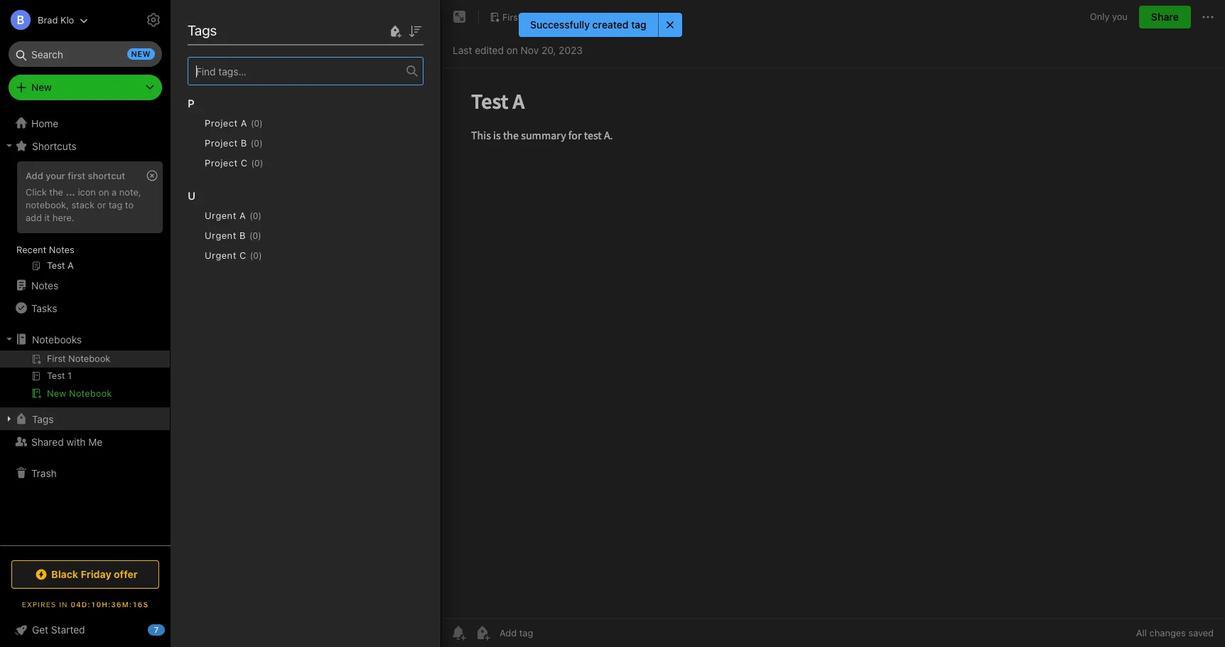 Task type: locate. For each thing, give the bounding box(es) containing it.
1 project from the top
[[205, 117, 238, 129]]

only
[[1091, 11, 1110, 22]]

add tag image
[[474, 624, 491, 641]]

) for project b ( 0 )
[[259, 138, 263, 148]]

1 vertical spatial tag actions field
[[263, 135, 285, 151]]

0 inside urgent c ( 0 )
[[253, 250, 259, 261]]

all
[[1137, 627, 1148, 639]]

b
[[241, 137, 247, 149], [240, 230, 246, 241]]

0 horizontal spatial on
[[98, 186, 109, 198]]

1
[[188, 44, 192, 56], [189, 126, 193, 136]]

tag actions field for project c
[[263, 155, 286, 171]]

notes
[[49, 244, 74, 255], [31, 279, 58, 291]]

0 vertical spatial tag actions image
[[263, 117, 286, 129]]

notebook inside note window element
[[524, 11, 566, 22]]

1 vertical spatial new
[[47, 388, 66, 399]]

shortcut
[[88, 170, 125, 181]]

project down is at the top
[[205, 117, 238, 129]]

tag right created
[[631, 18, 647, 31]]

) inside project c ( 0 )
[[260, 157, 263, 168]]

summary
[[239, 96, 281, 108]]

here.
[[53, 212, 74, 223]]

tag actions field for project a
[[263, 115, 286, 131]]

1 vertical spatial b
[[240, 230, 246, 241]]

u
[[188, 189, 196, 202]]

group
[[0, 157, 170, 279]]

Help and Learning task checklist field
[[0, 619, 171, 641]]

0 for urgent b ( 0 )
[[253, 230, 258, 241]]

on left a on the top left
[[98, 186, 109, 198]]

shortcuts
[[32, 140, 77, 152]]

project for project b
[[205, 137, 238, 149]]

project down ago
[[205, 137, 238, 149]]

tag actions field down summary
[[263, 135, 285, 151]]

friday
[[81, 568, 111, 580]]

offer
[[114, 568, 138, 580]]

2 project from the top
[[205, 137, 238, 149]]

( up urgent c ( 0 )
[[250, 230, 253, 241]]

0 vertical spatial tag
[[631, 18, 647, 31]]

) inside urgent c ( 0 )
[[259, 250, 262, 261]]

first up 'last edited on nov 20, 2023'
[[503, 11, 522, 22]]

2 vertical spatial a
[[240, 210, 246, 221]]

0 inside urgent a ( 0 )
[[253, 210, 258, 221]]

) up urgent b ( 0 ) at the top left of page
[[258, 210, 262, 221]]

brad
[[38, 14, 58, 25]]

new notebook group
[[0, 351, 170, 407]]

you
[[1113, 11, 1128, 22]]

notebook for first notebook button on the top left of the page
[[524, 11, 566, 22]]

1 horizontal spatial first
[[503, 11, 522, 22]]

0 inside project a ( 0 )
[[254, 118, 260, 128]]

urgent down urgent a ( 0 )
[[205, 230, 237, 241]]

is
[[211, 96, 219, 108]]

first notebook up note
[[205, 14, 302, 31]]

1 vertical spatial on
[[98, 186, 109, 198]]

new inside popup button
[[31, 81, 52, 93]]

0
[[254, 118, 260, 128], [254, 138, 259, 148], [255, 157, 260, 168], [253, 210, 258, 221], [253, 230, 258, 241], [253, 250, 259, 261]]

urgent up urgent b ( 0 ) at the top left of page
[[205, 210, 237, 221]]

or
[[97, 199, 106, 210]]

add
[[26, 212, 42, 223]]

a.
[[320, 96, 329, 108]]

b up project c ( 0 )
[[241, 137, 247, 149]]

0 up urgent b ( 0 ) at the top left of page
[[253, 210, 258, 221]]

1 vertical spatial tag actions image
[[263, 157, 286, 169]]

0 vertical spatial project
[[205, 117, 238, 129]]

saved
[[1189, 627, 1214, 639]]

this is the summary for test a.
[[189, 96, 329, 108]]

black friday offer
[[51, 568, 138, 580]]

1 for 1 hour ago
[[189, 126, 193, 136]]

first notebook button
[[485, 7, 571, 27]]

on inside the icon on a note, notebook, stack or tag to add it here.
[[98, 186, 109, 198]]

) down tag actions image
[[260, 157, 263, 168]]

tag down a on the top left
[[109, 199, 123, 210]]

0 vertical spatial b
[[241, 137, 247, 149]]

created
[[593, 18, 629, 31]]

first notebook up nov
[[503, 11, 566, 22]]

row group
[[188, 85, 435, 286]]

2 horizontal spatial notebook
[[524, 11, 566, 22]]

1 vertical spatial project
[[205, 137, 238, 149]]

) down urgent b ( 0 ) at the top left of page
[[259, 250, 262, 261]]

0 for project c ( 0 )
[[255, 157, 260, 168]]

the right is at the top
[[221, 96, 236, 108]]

tags up 1 note
[[188, 22, 217, 38]]

0 horizontal spatial tags
[[32, 413, 54, 425]]

b up urgent c ( 0 )
[[240, 230, 246, 241]]

tags up shared
[[32, 413, 54, 425]]

) for urgent a ( 0 )
[[258, 210, 262, 221]]

1 vertical spatial the
[[49, 186, 63, 198]]

tag
[[631, 18, 647, 31], [109, 199, 123, 210]]

0 up urgent c ( 0 )
[[253, 230, 258, 241]]

notes right recent
[[49, 244, 74, 255]]

cell
[[0, 351, 170, 368]]

( down this is the summary for test a.
[[251, 118, 254, 128]]

tree containing home
[[0, 112, 171, 545]]

3 urgent from the top
[[205, 250, 237, 261]]

) for urgent b ( 0 )
[[258, 230, 261, 241]]

1 vertical spatial tags
[[32, 413, 54, 425]]

first notebook
[[503, 11, 566, 22], [205, 14, 302, 31]]

0 inside project c ( 0 )
[[255, 157, 260, 168]]

1 left hour
[[189, 126, 193, 136]]

it
[[44, 212, 50, 223]]

0 vertical spatial on
[[507, 44, 518, 56]]

) inside project a ( 0 )
[[260, 118, 263, 128]]

0 vertical spatial tag actions field
[[263, 115, 286, 131]]

c down urgent b ( 0 ) at the top left of page
[[240, 250, 247, 261]]

new notebook
[[47, 388, 112, 399]]

( up urgent b ( 0 ) at the top left of page
[[250, 210, 253, 221]]

( inside urgent a ( 0 )
[[250, 210, 253, 221]]

1 horizontal spatial first notebook
[[503, 11, 566, 22]]

notebook up 20,
[[524, 11, 566, 22]]

1 horizontal spatial the
[[221, 96, 236, 108]]

first
[[503, 11, 522, 22], [205, 14, 234, 31]]

1 left note
[[188, 44, 192, 56]]

0 vertical spatial c
[[241, 157, 248, 169]]

0 for project b ( 0 )
[[254, 138, 259, 148]]

notebook,
[[26, 199, 69, 210]]

black friday offer button
[[11, 560, 159, 589]]

b for project
[[241, 137, 247, 149]]

1 urgent from the top
[[205, 210, 237, 221]]

tag actions image
[[263, 137, 285, 149]]

notes link
[[0, 274, 170, 297]]

2 vertical spatial project
[[205, 157, 238, 169]]

expand notebooks image
[[4, 333, 15, 345]]

( left tag actions image
[[251, 138, 254, 148]]

settings image
[[145, 11, 162, 28]]

0 horizontal spatial first notebook
[[205, 14, 302, 31]]

on left nov
[[507, 44, 518, 56]]

) inside urgent b ( 0 )
[[258, 230, 261, 241]]

new up the tags button on the bottom
[[47, 388, 66, 399]]

0 inside project b ( 0 )
[[254, 138, 259, 148]]

)
[[260, 118, 263, 128], [259, 138, 263, 148], [260, 157, 263, 168], [258, 210, 262, 221], [258, 230, 261, 241], [259, 250, 262, 261]]

( for project b ( 0 )
[[251, 138, 254, 148]]

a for project
[[241, 117, 247, 129]]

started
[[51, 624, 85, 636]]

notebook up the tags button on the bottom
[[69, 388, 112, 399]]

) up urgent c ( 0 )
[[258, 230, 261, 241]]

7
[[154, 625, 159, 634]]

0 vertical spatial notes
[[49, 244, 74, 255]]

1 vertical spatial c
[[240, 250, 247, 261]]

( inside project a ( 0 )
[[251, 118, 254, 128]]

0 down urgent b ( 0 ) at the top left of page
[[253, 250, 259, 261]]

0 horizontal spatial first
[[205, 14, 234, 31]]

c
[[241, 157, 248, 169], [240, 250, 247, 261]]

shared with me
[[31, 436, 103, 448]]

20,
[[542, 44, 556, 56]]

0 down project b ( 0 )
[[255, 157, 260, 168]]

0 inside urgent b ( 0 )
[[253, 230, 258, 241]]

0 vertical spatial tags
[[188, 22, 217, 38]]

a for test
[[212, 81, 219, 94]]

0 horizontal spatial the
[[49, 186, 63, 198]]

a right ago
[[241, 117, 247, 129]]

new up home
[[31, 81, 52, 93]]

1 hour ago
[[189, 126, 231, 136]]

recent notes
[[16, 244, 74, 255]]

share button
[[1140, 6, 1192, 28]]

project for project a
[[205, 117, 238, 129]]

new for new notebook
[[47, 388, 66, 399]]

0 left tag actions image
[[254, 138, 259, 148]]

trash
[[31, 467, 57, 479]]

1 horizontal spatial tags
[[188, 22, 217, 38]]

successfully
[[530, 18, 590, 31]]

only you
[[1091, 11, 1128, 22]]

notebook
[[524, 11, 566, 22], [238, 14, 302, 31], [69, 388, 112, 399]]

) inside project b ( 0 )
[[259, 138, 263, 148]]

project down project b ( 0 )
[[205, 157, 238, 169]]

0 down this is the summary for test a.
[[254, 118, 260, 128]]

( inside urgent c ( 0 )
[[250, 250, 253, 261]]

( for urgent a ( 0 )
[[250, 210, 253, 221]]

the left ...
[[49, 186, 63, 198]]

tags inside button
[[32, 413, 54, 425]]

( inside project b ( 0 )
[[251, 138, 254, 148]]

trash link
[[0, 461, 170, 484]]

first up note
[[205, 14, 234, 31]]

nov
[[521, 44, 539, 56]]

( inside project c ( 0 )
[[251, 157, 255, 168]]

( down project b ( 0 )
[[251, 157, 255, 168]]

with
[[66, 436, 86, 448]]

changes
[[1150, 627, 1187, 639]]

tag actions image for project c
[[263, 157, 286, 169]]

0 horizontal spatial notebook
[[69, 388, 112, 399]]

tag actions image for project a
[[263, 117, 286, 129]]

new inside button
[[47, 388, 66, 399]]

tag actions image
[[263, 117, 286, 129], [263, 157, 286, 169]]

note window element
[[442, 0, 1226, 647]]

b for urgent
[[240, 230, 246, 241]]

a up urgent b ( 0 ) at the top left of page
[[240, 210, 246, 221]]

tag actions image up tag actions image
[[263, 117, 286, 129]]

1 horizontal spatial on
[[507, 44, 518, 56]]

( down urgent b ( 0 ) at the top left of page
[[250, 250, 253, 261]]

1 vertical spatial a
[[241, 117, 247, 129]]

tree
[[0, 112, 171, 545]]

) down summary
[[260, 118, 263, 128]]

0 horizontal spatial tag
[[109, 199, 123, 210]]

) for project c ( 0 )
[[260, 157, 263, 168]]

) up project c ( 0 )
[[259, 138, 263, 148]]

get
[[32, 624, 48, 636]]

notebook inside group
[[69, 388, 112, 399]]

) for urgent c ( 0 )
[[259, 250, 262, 261]]

expand tags image
[[4, 413, 15, 424]]

2 urgent from the top
[[205, 230, 237, 241]]

( inside urgent b ( 0 )
[[250, 230, 253, 241]]

Tag actions field
[[263, 115, 286, 131], [263, 135, 285, 151], [263, 155, 286, 171]]

( for project a ( 0 )
[[251, 118, 254, 128]]

tag actions field up tag actions image
[[263, 115, 286, 131]]

notebook up find tags… text box
[[238, 14, 302, 31]]

urgent down urgent b ( 0 ) at the top left of page
[[205, 250, 237, 261]]

) inside urgent a ( 0 )
[[258, 210, 262, 221]]

2 vertical spatial urgent
[[205, 250, 237, 261]]

1 vertical spatial tag
[[109, 199, 123, 210]]

a up is at the top
[[212, 81, 219, 94]]

notes up tasks
[[31, 279, 58, 291]]

notes inside group
[[49, 244, 74, 255]]

tags
[[188, 22, 217, 38], [32, 413, 54, 425]]

1 vertical spatial urgent
[[205, 230, 237, 241]]

0 vertical spatial a
[[212, 81, 219, 94]]

c down project b ( 0 )
[[241, 157, 248, 169]]

test
[[189, 81, 209, 94]]

(
[[251, 118, 254, 128], [251, 138, 254, 148], [251, 157, 255, 168], [250, 210, 253, 221], [250, 230, 253, 241], [250, 250, 253, 261]]

row group containing p
[[188, 85, 435, 286]]

the
[[221, 96, 236, 108], [49, 186, 63, 198]]

0 vertical spatial urgent
[[205, 210, 237, 221]]

new
[[31, 81, 52, 93], [47, 388, 66, 399]]

3 project from the top
[[205, 157, 238, 169]]

tag actions field down tag actions image
[[263, 155, 286, 171]]

urgent for urgent b
[[205, 230, 237, 241]]

project b ( 0 )
[[205, 137, 263, 149]]

1 vertical spatial 1
[[189, 126, 193, 136]]

project
[[205, 117, 238, 129], [205, 137, 238, 149], [205, 157, 238, 169]]

urgent for urgent c
[[205, 250, 237, 261]]

Note Editor text field
[[442, 68, 1226, 618]]

expires in 04d:10h:36m:16s
[[22, 600, 149, 609]]

2 vertical spatial tag actions field
[[263, 155, 286, 171]]

0 vertical spatial new
[[31, 81, 52, 93]]

tag actions image down tag actions image
[[263, 157, 286, 169]]

0 vertical spatial 1
[[188, 44, 192, 56]]

a
[[212, 81, 219, 94], [241, 117, 247, 129], [240, 210, 246, 221]]

0 for project a ( 0 )
[[254, 118, 260, 128]]



Task type: vqa. For each thing, say whether or not it's contained in the screenshot.
First Notebook
yes



Task type: describe. For each thing, give the bounding box(es) containing it.
( for urgent b ( 0 )
[[250, 230, 253, 241]]

add
[[26, 170, 43, 181]]

Search text field
[[18, 41, 152, 67]]

on inside note window element
[[507, 44, 518, 56]]

0 for urgent c ( 0 )
[[253, 250, 259, 261]]

Account field
[[0, 6, 88, 34]]

a for urgent
[[240, 210, 246, 221]]

Find tags… text field
[[188, 62, 407, 81]]

icon
[[78, 186, 96, 198]]

tag inside the icon on a note, notebook, stack or tag to add it here.
[[109, 199, 123, 210]]

first
[[68, 170, 85, 181]]

2023
[[559, 44, 583, 56]]

add a reminder image
[[450, 624, 467, 641]]

04d:10h:36m:16s
[[71, 600, 149, 609]]

urgent b ( 0 )
[[205, 230, 261, 241]]

shared with me link
[[0, 430, 170, 453]]

create new tag image
[[387, 22, 404, 39]]

test
[[299, 96, 317, 108]]

brad klo
[[38, 14, 74, 25]]

this
[[189, 96, 209, 108]]

home link
[[0, 112, 171, 134]]

edited
[[475, 44, 504, 56]]

stack
[[71, 199, 95, 210]]

black
[[51, 568, 78, 580]]

...
[[66, 186, 75, 198]]

sort options image
[[407, 22, 424, 39]]

a
[[112, 186, 117, 198]]

get started
[[32, 624, 85, 636]]

urgent for urgent a
[[205, 210, 237, 221]]

1 horizontal spatial notebook
[[238, 14, 302, 31]]

project a ( 0 )
[[205, 117, 263, 129]]

p
[[188, 97, 195, 110]]

) for project a ( 0 )
[[260, 118, 263, 128]]

c for urgent
[[240, 250, 247, 261]]

Sort field
[[407, 22, 424, 39]]

your
[[46, 170, 65, 181]]

expand note image
[[452, 9, 469, 26]]

0 for urgent a ( 0 )
[[253, 210, 258, 221]]

the inside group
[[49, 186, 63, 198]]

1 for 1 note
[[188, 44, 192, 56]]

new for new
[[31, 81, 52, 93]]

shared
[[31, 436, 64, 448]]

test a
[[189, 81, 219, 94]]

0 vertical spatial the
[[221, 96, 236, 108]]

note,
[[119, 186, 141, 198]]

last edited on nov 20, 2023
[[453, 44, 583, 56]]

all changes saved
[[1137, 627, 1214, 639]]

last
[[453, 44, 472, 56]]

share
[[1152, 11, 1180, 23]]

1 vertical spatial notes
[[31, 279, 58, 291]]

tasks button
[[0, 297, 170, 319]]

tags button
[[0, 407, 170, 430]]

hour
[[195, 126, 214, 136]]

me
[[88, 436, 103, 448]]

1 note
[[188, 44, 215, 56]]

( for urgent c ( 0 )
[[250, 250, 253, 261]]

note
[[195, 44, 215, 56]]

urgent a ( 0 )
[[205, 210, 262, 221]]

first inside button
[[503, 11, 522, 22]]

group containing add your first shortcut
[[0, 157, 170, 279]]

new
[[131, 49, 151, 58]]

ago
[[216, 126, 231, 136]]

shortcuts button
[[0, 134, 170, 157]]

tasks
[[31, 302, 57, 314]]

notebooks link
[[0, 328, 170, 351]]

home
[[31, 117, 58, 129]]

project c ( 0 )
[[205, 157, 263, 169]]

new button
[[9, 75, 162, 100]]

first notebook inside button
[[503, 11, 566, 22]]

project for project c
[[205, 157, 238, 169]]

new search field
[[18, 41, 155, 67]]

( for project c ( 0 )
[[251, 157, 255, 168]]

icon on a note, notebook, stack or tag to add it here.
[[26, 186, 141, 223]]

recent
[[16, 244, 46, 255]]

new notebook button
[[0, 385, 170, 402]]

in
[[59, 600, 68, 609]]

urgent c ( 0 )
[[205, 250, 262, 261]]

expires
[[22, 600, 56, 609]]

successfully created tag
[[530, 18, 647, 31]]

click to collapse image
[[165, 621, 176, 638]]

1 horizontal spatial tag
[[631, 18, 647, 31]]

to
[[125, 199, 134, 210]]

click the ...
[[26, 186, 75, 198]]

for
[[284, 96, 297, 108]]

click
[[26, 186, 47, 198]]

add your first shortcut
[[26, 170, 125, 181]]

notebook for the new notebook button
[[69, 388, 112, 399]]

tag actions field for project b
[[263, 135, 285, 151]]

klo
[[60, 14, 74, 25]]

notebooks
[[32, 333, 82, 345]]

c for project
[[241, 157, 248, 169]]



